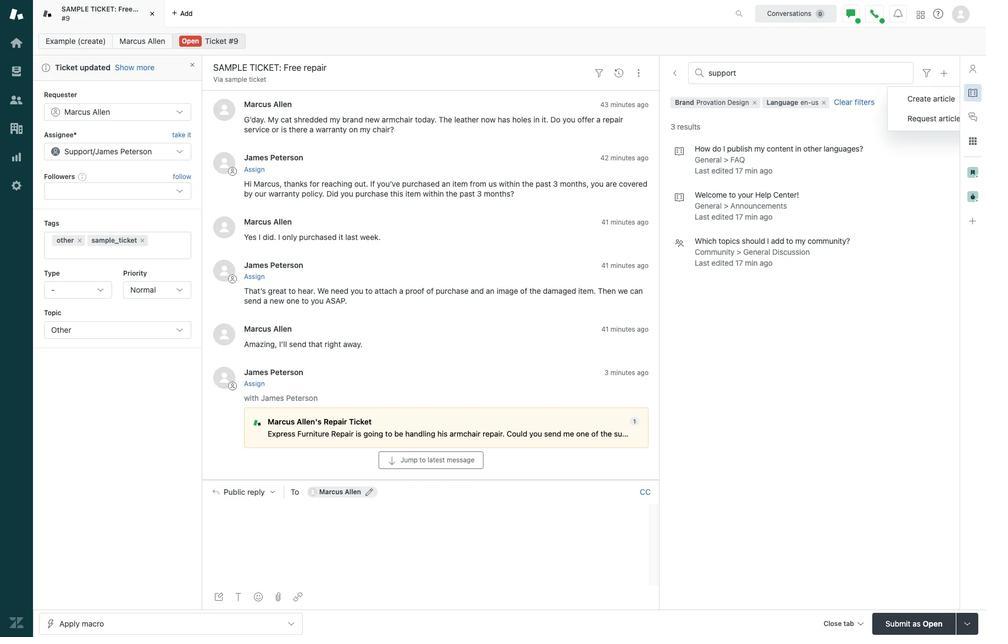 Task type: locate. For each thing, give the bounding box(es) containing it.
remove image
[[751, 100, 758, 106], [821, 100, 828, 106], [76, 237, 83, 244], [139, 237, 146, 244]]

to inside button
[[420, 456, 426, 464]]

1 horizontal spatial warranty
[[316, 125, 347, 134]]

2 assign button from the top
[[244, 272, 265, 282]]

#9 inside secondary element
[[229, 36, 238, 46]]

1 vertical spatial edited
[[712, 212, 734, 222]]

1 ‭general‬ from the top
[[695, 155, 722, 165]]

0 vertical spatial james peterson assign
[[244, 153, 303, 174]]

is right the or
[[281, 125, 287, 134]]

last
[[695, 166, 710, 176], [695, 212, 710, 222], [695, 259, 710, 268]]

41 minutes ago text field
[[602, 218, 649, 226], [602, 262, 649, 270], [602, 325, 649, 334]]

0 horizontal spatial purchased
[[299, 232, 337, 242]]

content
[[767, 144, 794, 154]]

for up policy. in the left of the page
[[310, 179, 320, 188]]

reply
[[247, 488, 265, 497]]

back image
[[671, 69, 680, 78]]

ticket inside marcus allen's repair ticket express furniture repair is going to be handling his armchair repair. could you send me one of the submission forms for a repair? i'm out of physical copies in the office
[[349, 418, 372, 427]]

for inside hi marcus, thanks for reaching out. if you've purchased an item from us within the past 3 months, you are covered by our warranty policy. did you purchase this item within the past 3 months?
[[310, 179, 320, 188]]

an left the from
[[442, 179, 450, 188]]

1 horizontal spatial ticket
[[205, 36, 227, 46]]

1 vertical spatial is
[[356, 430, 362, 439]]

last inside ‭welcome to your help center!‬ ‭general‬ > ‭announcements‬ last edited 17 min ago
[[695, 212, 710, 222]]

0 vertical spatial it
[[187, 131, 191, 139]]

i'll
[[279, 340, 287, 349]]

it right take
[[187, 131, 191, 139]]

0 horizontal spatial repair
[[134, 5, 153, 13]]

tab
[[33, 0, 165, 27]]

17 inside ‭which topics should i add to my community?‬ community > general discussion last edited 17 min ago
[[736, 259, 743, 268]]

menu
[[887, 86, 981, 131]]

1 vertical spatial repair
[[603, 115, 623, 124]]

#9 down sample on the left of page
[[62, 14, 70, 22]]

create
[[908, 94, 931, 103]]

1 17 from the top
[[736, 166, 743, 176]]

to inside marcus allen's repair ticket express furniture repair is going to be handling his armchair repair. could you send me one of the submission forms for a repair? i'm out of physical copies in the office
[[385, 430, 392, 439]]

0 horizontal spatial it
[[187, 131, 191, 139]]

1 horizontal spatial an
[[486, 286, 495, 296]]

assign button up that's
[[244, 272, 265, 282]]

marcus up "yes"
[[244, 217, 271, 226]]

updated
[[80, 63, 111, 72]]

menu containing create article
[[887, 86, 981, 131]]

marcus up the show more button
[[120, 36, 146, 46]]

last inside ‭which topics should i add to my community?‬ community > general discussion last edited 17 min ago
[[695, 259, 710, 268]]

2 last from the top
[[695, 212, 710, 222]]

if
[[370, 179, 375, 188]]

avatar image
[[213, 99, 235, 121], [213, 153, 235, 174], [213, 216, 235, 238], [213, 260, 235, 282], [213, 324, 235, 346], [213, 367, 235, 389]]

message
[[447, 456, 475, 464]]

assign
[[244, 165, 265, 174], [244, 273, 265, 281], [244, 380, 265, 388]]

3 minutes from the top
[[611, 218, 635, 226]]

0 vertical spatial purchase
[[356, 189, 388, 198]]

min inside ‭welcome to your help center!‬ ‭general‬ > ‭announcements‬ last edited 17 min ago
[[745, 212, 758, 222]]

1 min from the top
[[745, 166, 758, 176]]

1 assign from the top
[[244, 165, 265, 174]]

0 horizontal spatial ticket
[[55, 63, 78, 72]]

last down ‭welcome
[[695, 212, 710, 222]]

customer context image
[[969, 64, 978, 73]]

policy.
[[302, 189, 324, 198]]

it left last
[[339, 232, 343, 242]]

edit user image
[[366, 489, 373, 496]]

1 vertical spatial it
[[339, 232, 343, 242]]

5 avatar image from the top
[[213, 324, 235, 346]]

i inside ‭how do i publish my content in other languages?‬ ‭general‬ > ‭faq‬ last edited 17 min ago
[[723, 144, 725, 154]]

assign up with
[[244, 380, 265, 388]]

1 vertical spatial new
[[270, 296, 284, 306]]

peterson up great
[[270, 260, 303, 270]]

new inside that's great to hear. we need you to attach a proof of purchase and an image of the damaged item. then we can send a new one to you asap.
[[270, 296, 284, 306]]

allen down close "image"
[[148, 36, 165, 46]]

2 vertical spatial assign
[[244, 380, 265, 388]]

ago inside ‭welcome to your help center!‬ ‭general‬ > ‭announcements‬ last edited 17 min ago
[[760, 212, 773, 222]]

1 vertical spatial last
[[695, 212, 710, 222]]

community?‬
[[808, 237, 850, 246]]

public
[[224, 488, 245, 497]]

41 down "are"
[[602, 218, 609, 226]]

2 james peterson link from the top
[[244, 260, 303, 270]]

is inside the g'day. my cat shredded my brand new armchair today. the leather now has holes in it. do you offer a repair service or is there a warranty on my chair?
[[281, 125, 287, 134]]

marcus up g'day.
[[244, 100, 271, 109]]

repair right furniture
[[331, 430, 354, 439]]

james right support
[[95, 147, 118, 156]]

1 vertical spatial assign button
[[244, 272, 265, 282]]

james peterson link for great
[[244, 260, 303, 270]]

filter image left events image
[[595, 69, 604, 77]]

open inside secondary element
[[182, 37, 199, 45]]

purchase down if in the top of the page
[[356, 189, 388, 198]]

peterson
[[120, 147, 152, 156], [270, 153, 303, 162], [270, 260, 303, 270], [270, 368, 303, 377], [286, 394, 318, 403]]

3 assign from the top
[[244, 380, 265, 388]]

1 vertical spatial 17
[[736, 212, 743, 222]]

-
[[51, 285, 55, 295]]

1 vertical spatial assign
[[244, 273, 265, 281]]

create article menu item
[[888, 89, 981, 109]]

the left damaged
[[530, 286, 541, 296]]

item right this
[[405, 189, 421, 198]]

1 vertical spatial #9
[[229, 36, 238, 46]]

did
[[327, 189, 339, 198]]

1 41 minutes ago text field from the top
[[602, 218, 649, 226]]

amazing,
[[244, 340, 277, 349]]

2 vertical spatial min
[[745, 259, 758, 268]]

marcus allen link up amazing,
[[244, 324, 292, 334]]

events image
[[615, 69, 623, 77]]

james for 3rd avatar from the bottom
[[244, 260, 268, 270]]

you right could
[[530, 430, 542, 439]]

0 horizontal spatial add
[[180, 9, 193, 17]]

from
[[470, 179, 487, 188]]

2 vertical spatial send
[[544, 430, 561, 439]]

2 vertical spatial 41 minutes ago
[[602, 325, 649, 334]]

info on adding followers image
[[78, 173, 87, 182]]

3 james peterson link from the top
[[244, 368, 303, 377]]

displays possible ticket submission types image
[[963, 620, 972, 629]]

2 avatar image from the top
[[213, 153, 235, 174]]

add inside dropdown button
[[180, 9, 193, 17]]

1 vertical spatial an
[[486, 286, 495, 296]]

2 edited from the top
[[712, 212, 734, 222]]

41 minutes ago up we
[[602, 262, 649, 270]]

1 vertical spatial armchair
[[450, 430, 481, 439]]

2 41 minutes ago text field from the top
[[602, 262, 649, 270]]

3 minutes ago text field
[[605, 369, 649, 377]]

2 horizontal spatial ticket
[[349, 418, 372, 427]]

ticket
[[205, 36, 227, 46], [55, 63, 78, 72], [349, 418, 372, 427]]

1 horizontal spatial in
[[796, 144, 802, 154]]

to right the jump
[[420, 456, 426, 464]]

add up the discussion
[[771, 237, 784, 246]]

language en-us
[[767, 99, 819, 107]]

3 minutes ago
[[605, 369, 649, 377]]

1 vertical spatial purchase
[[436, 286, 469, 296]]

42 minutes ago text field
[[601, 154, 649, 162]]

james up hi
[[244, 153, 268, 162]]

peterson right /
[[120, 147, 152, 156]]

you inside the g'day. my cat shredded my brand new armchair today. the leather now has holes in it. do you offer a repair service or is there a warranty on my chair?
[[563, 115, 576, 124]]

add attachment image
[[274, 593, 283, 602]]

2 horizontal spatial in
[[814, 430, 820, 439]]

edited inside ‭welcome to your help center!‬ ‭general‬ > ‭announcements‬ last edited 17 min ago
[[712, 212, 734, 222]]

ticket inside ticket updated show more
[[55, 63, 78, 72]]

1 horizontal spatial other
[[804, 144, 822, 154]]

my
[[330, 115, 340, 124], [360, 125, 371, 134], [755, 144, 765, 154], [795, 237, 806, 246]]

add right close "image"
[[180, 9, 193, 17]]

1 james peterson link from the top
[[244, 153, 303, 162]]

sample ticket: free repair #9
[[62, 5, 153, 22]]

this
[[390, 189, 403, 198]]

0 horizontal spatial send
[[244, 296, 261, 306]]

17 down ‭announcements‬
[[736, 212, 743, 222]]

repair right free
[[134, 5, 153, 13]]

james inside assignee* 'element'
[[95, 147, 118, 156]]

None field
[[709, 68, 907, 78]]

min inside ‭how do i publish my content in other languages?‬ ‭general‬ > ‭faq‬ last edited 17 min ago
[[745, 166, 758, 176]]

edited down community on the right
[[712, 259, 734, 268]]

need
[[331, 286, 349, 296]]

do
[[713, 144, 721, 154]]

me
[[564, 430, 574, 439]]

followers element
[[44, 183, 191, 200]]

service
[[244, 125, 270, 134]]

1 edited from the top
[[712, 166, 734, 176]]

0 vertical spatial 41
[[602, 218, 609, 226]]

1 horizontal spatial for
[[678, 430, 688, 439]]

one
[[286, 296, 300, 306], [576, 430, 589, 439]]

1 last from the top
[[695, 166, 710, 176]]

open up close ticket collision notification icon
[[182, 37, 199, 45]]

peterson up "with james peterson"
[[270, 368, 303, 377]]

office
[[836, 430, 856, 439]]

an inside hi marcus, thanks for reaching out. if you've purchased an item from us within the past 3 months, you are covered by our warranty policy. did you purchase this item within the past 3 months?
[[442, 179, 450, 188]]

item left the from
[[453, 179, 468, 188]]

1 vertical spatial in
[[796, 144, 802, 154]]

take
[[172, 131, 185, 139]]

0 vertical spatial past
[[536, 179, 551, 188]]

one right me
[[576, 430, 589, 439]]

42
[[601, 154, 609, 162]]

1 vertical spatial repair
[[331, 430, 354, 439]]

0 horizontal spatial other
[[57, 236, 74, 245]]

months,
[[560, 179, 589, 188]]

1 james peterson assign from the top
[[244, 153, 303, 174]]

ticket inside secondary element
[[205, 36, 227, 46]]

0 vertical spatial 41 minutes ago text field
[[602, 218, 649, 226]]

i right the do
[[723, 144, 725, 154]]

‭which topics should i add to my community?‬ community > general discussion last edited 17 min ago
[[695, 237, 850, 268]]

0 vertical spatial purchased
[[402, 179, 440, 188]]

james up with
[[244, 368, 268, 377]]

handling
[[405, 430, 436, 439]]

1 41 minutes ago from the top
[[602, 218, 649, 226]]

0 horizontal spatial for
[[310, 179, 320, 188]]

1 horizontal spatial within
[[499, 179, 520, 188]]

item
[[453, 179, 468, 188], [405, 189, 421, 198]]

2 minutes from the top
[[611, 154, 635, 162]]

article up request article
[[933, 94, 955, 103]]

0 horizontal spatial open
[[182, 37, 199, 45]]

3 17 from the top
[[736, 259, 743, 268]]

41 minutes ago down we
[[602, 325, 649, 334]]

views image
[[9, 64, 24, 79]]

a left proof
[[399, 286, 403, 296]]

peterson for first avatar from the bottom of the conversationlabel log
[[270, 368, 303, 377]]

17 down "topics"
[[736, 259, 743, 268]]

request article menu item
[[888, 109, 981, 129]]

hear.
[[298, 286, 315, 296]]

public reply
[[224, 488, 265, 497]]

assign for hi
[[244, 165, 265, 174]]

‭which
[[695, 237, 717, 246]]

41 minutes ago down covered
[[602, 218, 649, 226]]

3 min from the top
[[745, 259, 758, 268]]

i right did.
[[278, 232, 280, 242]]

purchased inside hi marcus, thanks for reaching out. if you've purchased an item from us within the past 3 months, you are covered by our warranty policy. did you purchase this item within the past 3 months?
[[402, 179, 440, 188]]

1 horizontal spatial item
[[453, 179, 468, 188]]

it inside button
[[187, 131, 191, 139]]

0 vertical spatial send
[[244, 296, 261, 306]]

1 horizontal spatial new
[[365, 115, 380, 124]]

priority
[[123, 269, 147, 278]]

0 vertical spatial article
[[933, 94, 955, 103]]

2 17 from the top
[[736, 212, 743, 222]]

edited inside ‭how do i publish my content in other languages?‬ ‭general‬ > ‭faq‬ last edited 17 min ago
[[712, 166, 734, 176]]

edited for topics
[[712, 259, 734, 268]]

holes
[[512, 115, 532, 124]]

last inside ‭how do i publish my content in other languages?‬ ‭general‬ > ‭faq‬ last edited 17 min ago
[[695, 166, 710, 176]]

1 horizontal spatial armchair
[[450, 430, 481, 439]]

1 vertical spatial james peterson link
[[244, 260, 303, 270]]

0 vertical spatial min
[[745, 166, 758, 176]]

0 horizontal spatial armchair
[[382, 115, 413, 124]]

macro
[[82, 619, 104, 629]]

2 james peterson assign from the top
[[244, 260, 303, 281]]

2 vertical spatial james peterson assign
[[244, 368, 303, 388]]

0 vertical spatial james peterson link
[[244, 153, 303, 162]]

1 vertical spatial min
[[745, 212, 758, 222]]

17 inside ‭welcome to your help center!‬ ‭general‬ > ‭announcements‬ last edited 17 min ago
[[736, 212, 743, 222]]

new down great
[[270, 296, 284, 306]]

public reply button
[[203, 481, 284, 504]]

minutes for that's great to hear. we need you to attach a proof of purchase and an image of the damaged item. then we can send a new one to you asap.
[[611, 262, 635, 270]]

6 avatar image from the top
[[213, 367, 235, 389]]

draft mode image
[[214, 593, 223, 602]]

0 horizontal spatial new
[[270, 296, 284, 306]]

5 minutes from the top
[[611, 325, 635, 334]]

0 horizontal spatial #9
[[62, 14, 70, 22]]

requester
[[44, 91, 77, 99]]

1 vertical spatial warranty
[[269, 189, 300, 198]]

41 minutes ago text field for attach
[[602, 262, 649, 270]]

button displays agent's chat status as online. image
[[847, 9, 856, 18]]

alert
[[33, 56, 202, 81]]

one inside that's great to hear. we need you to attach a proof of purchase and an image of the damaged item. then we can send a new one to you asap.
[[286, 296, 300, 306]]

minutes down we
[[611, 325, 635, 334]]

to up the discussion
[[786, 237, 793, 246]]

0 horizontal spatial is
[[281, 125, 287, 134]]

week.
[[360, 232, 381, 242]]

edited
[[712, 166, 734, 176], [712, 212, 734, 222], [712, 259, 734, 268]]

1 vertical spatial within
[[423, 189, 444, 198]]

0 vertical spatial for
[[310, 179, 320, 188]]

1 vertical spatial item
[[405, 189, 421, 198]]

2 min from the top
[[745, 212, 758, 222]]

close image
[[147, 8, 158, 19]]

0 horizontal spatial past
[[460, 189, 475, 198]]

2 assign from the top
[[244, 273, 265, 281]]

marcus allen link inside secondary element
[[112, 34, 172, 49]]

attach
[[375, 286, 397, 296]]

peterson inside assignee* 'element'
[[120, 147, 152, 156]]

marcus inside marcus allen's repair ticket express furniture repair is going to be handling his armchair repair. could you send me one of the submission forms for a repair? i'm out of physical copies in the office
[[268, 418, 295, 427]]

us inside hi marcus, thanks for reaching out. if you've purchased an item from us within the past 3 months, you are covered by our warranty policy. did you purchase this item within the past 3 months?
[[489, 179, 497, 188]]

3 edited from the top
[[712, 259, 734, 268]]

2 vertical spatial 41
[[602, 325, 609, 334]]

minutes right 43
[[611, 101, 635, 109]]

1 vertical spatial open
[[923, 619, 943, 629]]

alert containing ticket updated
[[33, 56, 202, 81]]

3 41 minutes ago from the top
[[602, 325, 649, 334]]

2 vertical spatial 41 minutes ago text field
[[602, 325, 649, 334]]

marcus allen link for g'day.
[[244, 100, 292, 109]]

3 assign button from the top
[[244, 379, 265, 389]]

for inside marcus allen's repair ticket express furniture repair is going to be handling his armchair repair. could you send me one of the submission forms for a repair? i'm out of physical copies in the office
[[678, 430, 688, 439]]

0 vertical spatial assign
[[244, 165, 265, 174]]

get help image
[[934, 9, 943, 19]]

zendesk image
[[9, 616, 24, 631]]

#9 up sample
[[229, 36, 238, 46]]

i
[[723, 144, 725, 154], [259, 232, 261, 242], [278, 232, 280, 242], [767, 237, 769, 246]]

take it
[[172, 131, 191, 139]]

james for 2nd avatar
[[244, 153, 268, 162]]

clear
[[834, 97, 853, 107]]

james peterson link up great
[[244, 260, 303, 270]]

a left repair?
[[690, 430, 694, 439]]

apps image
[[969, 137, 978, 146]]

2 41 minutes ago from the top
[[602, 262, 649, 270]]

format text image
[[234, 593, 243, 602]]

‭general‬ down ‭how
[[695, 155, 722, 165]]

there
[[289, 125, 308, 134]]

support
[[64, 147, 93, 156]]

to left hear.
[[289, 286, 296, 296]]

last down community on the right
[[695, 259, 710, 268]]

min down publish
[[745, 166, 758, 176]]

to inside ‭which topics should i add to my community?‬ community > general discussion last edited 17 min ago
[[786, 237, 793, 246]]

one down hear.
[[286, 296, 300, 306]]

send right i'll
[[289, 340, 306, 349]]

0 horizontal spatial one
[[286, 296, 300, 306]]

i inside ‭which topics should i add to my community?‬ community > general discussion last edited 17 min ago
[[767, 237, 769, 246]]

17 inside ‭how do i publish my content in other languages?‬ ‭general‬ > ‭faq‬ last edited 17 min ago
[[736, 166, 743, 176]]

marcus allen link up the my
[[244, 100, 292, 109]]

has
[[498, 115, 510, 124]]

james
[[95, 147, 118, 156], [244, 153, 268, 162], [244, 260, 268, 270], [244, 368, 268, 377], [261, 394, 284, 403]]

allen up cat
[[273, 100, 292, 109]]

assign button for hi
[[244, 165, 265, 175]]

purchased
[[402, 179, 440, 188], [299, 232, 337, 242]]

1 vertical spatial one
[[576, 430, 589, 439]]

other inside ‭how do i publish my content in other languages?‬ ‭general‬ > ‭faq‬ last edited 17 min ago
[[804, 144, 822, 154]]

0 vertical spatial last
[[695, 166, 710, 176]]

0 vertical spatial 41 minutes ago
[[602, 218, 649, 226]]

new
[[365, 115, 380, 124], [270, 296, 284, 306]]

it inside conversationlabel log
[[339, 232, 343, 242]]

great
[[268, 286, 287, 296]]

1 horizontal spatial it
[[339, 232, 343, 242]]

to left the your
[[729, 190, 736, 200]]

41 for week.
[[602, 218, 609, 226]]

assign for that's
[[244, 273, 265, 281]]

in inside ‭how do i publish my content in other languages?‬ ‭general‬ > ‭faq‬ last edited 17 min ago
[[796, 144, 802, 154]]

0 vertical spatial is
[[281, 125, 287, 134]]

you inside marcus allen's repair ticket express furniture repair is going to be handling his armchair repair. could you send me one of the submission forms for a repair? i'm out of physical copies in the office
[[530, 430, 542, 439]]

brand
[[342, 115, 363, 124]]

1 41 from the top
[[602, 218, 609, 226]]

0 vertical spatial an
[[442, 179, 450, 188]]

> down "topics"
[[737, 248, 741, 257]]

armchair right his
[[450, 430, 481, 439]]

marcus allen up more
[[120, 36, 165, 46]]

1 horizontal spatial us
[[812, 99, 819, 107]]

get started image
[[9, 36, 24, 50]]

warranty inside hi marcus, thanks for reaching out. if you've purchased an item from us within the past 3 months, you are covered by our warranty policy. did you purchase this item within the past 3 months?
[[269, 189, 300, 198]]

4 minutes from the top
[[611, 262, 635, 270]]

0 vertical spatial in
[[534, 115, 540, 124]]

1 vertical spatial for
[[678, 430, 688, 439]]

help
[[755, 190, 772, 200]]

0 horizontal spatial purchase
[[356, 189, 388, 198]]

organizations image
[[9, 122, 24, 136]]

within
[[499, 179, 520, 188], [423, 189, 444, 198]]

3 41 from the top
[[602, 325, 609, 334]]

remove image right "sample_ticket"
[[139, 237, 146, 244]]

2 vertical spatial >
[[737, 248, 741, 257]]

my up the discussion
[[795, 237, 806, 246]]

41 minutes ago text field down covered
[[602, 218, 649, 226]]

article down create article menu item in the top right of the page
[[939, 114, 961, 123]]

type
[[44, 269, 60, 278]]

james up that's
[[244, 260, 268, 270]]

2 horizontal spatial send
[[544, 430, 561, 439]]

last
[[345, 232, 358, 242]]

apply
[[59, 619, 80, 629]]

topics
[[719, 237, 740, 246]]

41 up then
[[602, 262, 609, 270]]

peterson for 2nd avatar
[[270, 153, 303, 162]]

create article
[[908, 94, 955, 103]]

min inside ‭which topics should i add to my community?‬ community > general discussion last edited 17 min ago
[[745, 259, 758, 268]]

more
[[136, 63, 155, 72]]

topic
[[44, 309, 61, 317]]

the
[[522, 179, 534, 188], [446, 189, 458, 198], [530, 286, 541, 296], [601, 430, 612, 439], [822, 430, 834, 439]]

3 james peterson assign from the top
[[244, 368, 303, 388]]

my right on
[[360, 125, 371, 134]]

6 minutes from the top
[[611, 369, 635, 377]]

past left months,
[[536, 179, 551, 188]]

to left be
[[385, 430, 392, 439]]

filter image
[[595, 69, 604, 77], [923, 69, 931, 78]]

in right content
[[796, 144, 802, 154]]

reporting image
[[9, 150, 24, 164]]

0 horizontal spatial item
[[405, 189, 421, 198]]

1 assign button from the top
[[244, 165, 265, 175]]

repair inside the g'day. my cat shredded my brand new armchair today. the leather now has holes in it. do you offer a repair service or is there a warranty on my chair?
[[603, 115, 623, 124]]

ticket up the going
[[349, 418, 372, 427]]

secondary element
[[33, 30, 986, 52]]

2 41 from the top
[[602, 262, 609, 270]]

the
[[439, 115, 452, 124]]

yes
[[244, 232, 257, 242]]

1 horizontal spatial add
[[771, 237, 784, 246]]

bookmarks image
[[968, 167, 979, 178]]

ticket #9
[[205, 36, 238, 46]]

requester element
[[44, 103, 191, 121]]

request
[[908, 114, 937, 123]]

time tracking image
[[968, 191, 979, 202]]

free
[[118, 5, 133, 13]]

0 vertical spatial other
[[804, 144, 822, 154]]

repair?
[[696, 430, 720, 439]]

0 vertical spatial ‭general‬
[[695, 155, 722, 165]]

can
[[630, 286, 643, 296]]

marcus allen link for yes
[[244, 217, 292, 226]]

insert emojis image
[[254, 593, 263, 602]]

0 horizontal spatial within
[[423, 189, 444, 198]]

2 vertical spatial last
[[695, 259, 710, 268]]

‭general‬ down ‭welcome
[[695, 201, 722, 211]]

languages?‬
[[824, 144, 864, 154]]

assign button up hi
[[244, 165, 265, 175]]

marcus allen inside secondary element
[[120, 36, 165, 46]]

0 horizontal spatial an
[[442, 179, 450, 188]]

0 vertical spatial >
[[724, 155, 729, 165]]

min
[[745, 166, 758, 176], [745, 212, 758, 222], [745, 259, 758, 268]]

2 vertical spatial in
[[814, 430, 820, 439]]

us up months?
[[489, 179, 497, 188]]

hide composer image
[[427, 476, 435, 485]]

0 horizontal spatial us
[[489, 179, 497, 188]]

#9 inside sample ticket: free repair #9
[[62, 14, 70, 22]]

an right the and
[[486, 286, 495, 296]]

1 horizontal spatial one
[[576, 430, 589, 439]]

our
[[255, 189, 267, 198]]

41 down then
[[602, 325, 609, 334]]

marcus
[[120, 36, 146, 46], [244, 100, 271, 109], [64, 107, 90, 116], [244, 217, 271, 226], [244, 324, 271, 334], [268, 418, 295, 427], [319, 488, 343, 496]]

yes i did. i only purchased it last week.
[[244, 232, 381, 242]]

close tab button
[[819, 613, 868, 637]]

0 vertical spatial repair
[[324, 418, 347, 427]]

filter image left the create or request article icon
[[923, 69, 931, 78]]

2 ‭general‬ from the top
[[695, 201, 722, 211]]

should
[[742, 237, 765, 246]]

hi marcus, thanks for reaching out. if you've purchased an item from us within the past 3 months, you are covered by our warranty policy. did you purchase this item within the past 3 months?
[[244, 179, 650, 198]]

past
[[536, 179, 551, 188], [460, 189, 475, 198]]

peterson up thanks
[[270, 153, 303, 162]]

you right do
[[563, 115, 576, 124]]

edited inside ‭which topics should i add to my community?‬ community > general discussion last edited 17 min ago
[[712, 259, 734, 268]]

is left the going
[[356, 430, 362, 439]]

2 vertical spatial edited
[[712, 259, 734, 268]]

0 vertical spatial one
[[286, 296, 300, 306]]

to
[[729, 190, 736, 200], [786, 237, 793, 246], [289, 286, 296, 296], [366, 286, 373, 296], [302, 296, 309, 306], [385, 430, 392, 439], [420, 456, 426, 464]]

marcus down requester
[[64, 107, 90, 116]]

purchase left the and
[[436, 286, 469, 296]]

> inside ‭how do i publish my content in other languages?‬ ‭general‬ > ‭faq‬ last edited 17 min ago
[[724, 155, 729, 165]]

1 horizontal spatial purchase
[[436, 286, 469, 296]]

3 last from the top
[[695, 259, 710, 268]]



Task type: vqa. For each thing, say whether or not it's contained in the screenshot.
Manager
no



Task type: describe. For each thing, give the bounding box(es) containing it.
assignee* element
[[44, 143, 191, 161]]

> inside ‭welcome to your help center!‬ ‭general‬ > ‭announcements‬ last edited 17 min ago
[[724, 201, 729, 211]]

marcus allen up amazing,
[[244, 324, 292, 334]]

the left office
[[822, 430, 834, 439]]

leather
[[454, 115, 479, 124]]

a down that's
[[264, 296, 268, 306]]

minutes for yes i did. i only purchased it last week.
[[611, 218, 635, 226]]

james for first avatar from the bottom of the conversationlabel log
[[244, 368, 268, 377]]

assign button for that's
[[244, 272, 265, 282]]

via sample ticket
[[213, 75, 266, 84]]

my inside ‭how do i publish my content in other languages?‬ ‭general‬ > ‭faq‬ last edited 17 min ago
[[755, 144, 765, 154]]

notifications image
[[894, 9, 903, 18]]

en-
[[801, 99, 812, 107]]

that's
[[244, 286, 266, 296]]

marcus allen up did.
[[244, 217, 292, 226]]

create or request article image
[[940, 69, 949, 78]]

you down we
[[311, 296, 324, 306]]

follow button
[[173, 172, 191, 182]]

topic element
[[44, 321, 191, 339]]

followers
[[44, 173, 75, 181]]

we
[[318, 286, 329, 296]]

express
[[268, 430, 295, 439]]

damaged
[[543, 286, 576, 296]]

a down shredded
[[310, 125, 314, 134]]

3 41 minutes ago text field from the top
[[602, 325, 649, 334]]

g'day.
[[244, 115, 266, 124]]

and
[[471, 286, 484, 296]]

a right offer
[[597, 115, 601, 124]]

do
[[551, 115, 561, 124]]

conversations
[[767, 9, 812, 17]]

you right need
[[351, 286, 364, 296]]

marcus inside secondary element
[[120, 36, 146, 46]]

remove image right design
[[751, 100, 758, 106]]

assignee*
[[44, 131, 77, 139]]

send inside marcus allen's repair ticket express furniture repair is going to be handling his armchair repair. could you send me one of the submission forms for a repair? i'm out of physical copies in the office
[[544, 430, 561, 439]]

add link (cmd k) image
[[294, 593, 302, 602]]

send inside that's great to hear. we need you to attach a proof of purchase and an image of the damaged item. then we can send a new one to you asap.
[[244, 296, 261, 306]]

you've
[[377, 179, 400, 188]]

knowledge image
[[969, 89, 978, 97]]

sample
[[62, 5, 89, 13]]

‭announcements‬
[[731, 201, 787, 211]]

example (create) button
[[38, 34, 113, 49]]

/
[[93, 147, 95, 156]]

cc
[[640, 487, 651, 497]]

forms
[[656, 430, 676, 439]]

a inside marcus allen's repair ticket express furniture repair is going to be handling his armchair repair. could you send me one of the submission forms for a repair? i'm out of physical copies in the office
[[690, 430, 694, 439]]

other
[[51, 325, 71, 335]]

an inside that's great to hear. we need you to attach a proof of purchase and an image of the damaged item. then we can send a new one to you asap.
[[486, 286, 495, 296]]

ticket for ticket #9
[[205, 36, 227, 46]]

your
[[738, 190, 753, 200]]

in inside marcus allen's repair ticket express furniture repair is going to be handling his armchair repair. could you send me one of the submission forms for a repair? i'm out of physical copies in the office
[[814, 430, 820, 439]]

0 vertical spatial within
[[499, 179, 520, 188]]

ticket actions image
[[634, 69, 643, 77]]

1 horizontal spatial filter image
[[923, 69, 931, 78]]

i right "yes"
[[259, 232, 261, 242]]

you left "are"
[[591, 179, 604, 188]]

Subject field
[[211, 61, 587, 74]]

peterson for 3rd avatar from the bottom
[[270, 260, 303, 270]]

min for publish
[[745, 166, 758, 176]]

> inside ‭which topics should i add to my community?‬ community > general discussion last edited 17 min ago
[[737, 248, 741, 257]]

to down hear.
[[302, 296, 309, 306]]

peterson up allen's
[[286, 394, 318, 403]]

allen inside secondary element
[[148, 36, 165, 46]]

allen up only at the left top of the page
[[273, 217, 292, 226]]

sample
[[225, 75, 247, 84]]

3 avatar image from the top
[[213, 216, 235, 238]]

marcus up amazing,
[[244, 324, 271, 334]]

submit
[[886, 619, 911, 629]]

with james peterson
[[244, 394, 318, 403]]

customers image
[[9, 93, 24, 107]]

cc button
[[640, 487, 651, 497]]

language
[[767, 99, 799, 107]]

zendesk products image
[[917, 11, 925, 18]]

right
[[325, 340, 341, 349]]

chair?
[[373, 125, 394, 134]]

41 minutes ago for attach
[[602, 262, 649, 270]]

now
[[481, 115, 496, 124]]

to left attach
[[366, 286, 373, 296]]

‭how do i publish my content in other languages?‬ ‭general‬ > ‭faq‬ last edited 17 min ago
[[695, 144, 864, 176]]

that's great to hear. we need you to attach a proof of purchase and an image of the damaged item. then we can send a new one to you asap.
[[244, 286, 645, 306]]

17 for i
[[736, 166, 743, 176]]

marcus allen right the marcus.allen@example.com image
[[319, 488, 361, 496]]

remove image left "sample_ticket"
[[76, 237, 83, 244]]

jump
[[401, 456, 418, 464]]

1 horizontal spatial open
[[923, 619, 943, 629]]

41 minutes ago for week.
[[602, 218, 649, 226]]

17 for should
[[736, 259, 743, 268]]

‭general‬ inside ‭welcome to your help center!‬ ‭general‬ > ‭announcements‬ last edited 17 min ago
[[695, 201, 722, 211]]

ticket:
[[91, 5, 117, 13]]

1 avatar image from the top
[[213, 99, 235, 121]]

to inside ‭welcome to your help center!‬ ‭general‬ > ‭announcements‬ last edited 17 min ago
[[729, 190, 736, 200]]

james peterson assign for great
[[244, 260, 303, 281]]

marcus right the marcus.allen@example.com image
[[319, 488, 343, 496]]

new inside the g'day. my cat shredded my brand new armchair today. the leather now has holes in it. do you offer a repair service or is there a warranty on my chair?
[[365, 115, 380, 124]]

41 minutes ago text field for week.
[[602, 218, 649, 226]]

purchase inside hi marcus, thanks for reaching out. if you've purchased an item from us within the past 3 months, you are covered by our warranty policy. did you purchase this item within the past 3 months?
[[356, 189, 388, 198]]

the inside that's great to hear. we need you to attach a proof of purchase and an image of the damaged item. then we can send a new one to you asap.
[[530, 286, 541, 296]]

1 horizontal spatial past
[[536, 179, 551, 188]]

submission
[[614, 430, 654, 439]]

of right out
[[749, 430, 756, 439]]

ticket
[[249, 75, 266, 84]]

ago inside ‭which topics should i add to my community?‬ community > general discussion last edited 17 min ago
[[760, 259, 773, 268]]

the left months?
[[446, 189, 458, 198]]

add inside ‭which topics should i add to my community?‬ community > general discussion last edited 17 min ago
[[771, 237, 784, 246]]

on
[[349, 125, 358, 134]]

zendesk support image
[[9, 7, 24, 21]]

you down the reaching
[[341, 189, 353, 198]]

marcus allen inside the requester element
[[64, 107, 110, 116]]

or
[[272, 125, 279, 134]]

last for ‭which topics should i add to my community?‬ community > general discussion last edited 17 min ago
[[695, 259, 710, 268]]

of right proof
[[427, 286, 434, 296]]

add button
[[165, 0, 199, 27]]

‭welcome
[[695, 190, 727, 200]]

marcus allen up the my
[[244, 100, 292, 109]]

0 vertical spatial us
[[812, 99, 819, 107]]

did.
[[263, 232, 276, 242]]

hi
[[244, 179, 252, 188]]

allen's
[[297, 418, 322, 427]]

tabs tab list
[[33, 0, 724, 27]]

1 vertical spatial send
[[289, 340, 306, 349]]

3 results
[[671, 122, 701, 132]]

by
[[244, 189, 253, 198]]

remove image right en-
[[821, 100, 828, 106]]

sample_ticket
[[92, 236, 137, 245]]

is inside marcus allen's repair ticket express furniture repair is going to be handling his armchair repair. could you send me one of the submission forms for a repair? i'm out of physical copies in the office
[[356, 430, 362, 439]]

minutes for hi marcus, thanks for reaching out. if you've purchased an item from us within the past 3 months, you are covered by our warranty policy. did you purchase this item within the past 3 months?
[[611, 154, 635, 162]]

james right with
[[261, 394, 284, 403]]

article for request article
[[939, 114, 961, 123]]

main element
[[0, 0, 33, 638]]

out.
[[354, 179, 368, 188]]

ticket for ticket updated show more
[[55, 63, 78, 72]]

admin image
[[9, 179, 24, 193]]

tab containing sample ticket: free repair
[[33, 0, 165, 27]]

provation
[[697, 99, 726, 107]]

tab
[[844, 620, 854, 628]]

43 minutes ago
[[600, 101, 649, 109]]

43 minutes ago text field
[[600, 101, 649, 109]]

last for ‭how do i publish my content in other languages?‬ ‭general‬ > ‭faq‬ last edited 17 min ago
[[695, 166, 710, 176]]

my inside ‭which topics should i add to my community?‬ community > general discussion last edited 17 min ago
[[795, 237, 806, 246]]

armchair inside the g'day. my cat shredded my brand new armchair today. the leather now has holes in it. do you offer a repair service or is there a warranty on my chair?
[[382, 115, 413, 124]]

physical
[[758, 430, 787, 439]]

my left brand
[[330, 115, 340, 124]]

only
[[282, 232, 297, 242]]

0 horizontal spatial filter image
[[595, 69, 604, 77]]

close ticket collision notification image
[[189, 61, 196, 68]]

ago inside ‭how do i publish my content in other languages?‬ ‭general‬ > ‭faq‬ last edited 17 min ago
[[760, 166, 773, 176]]

41 for attach
[[602, 262, 609, 270]]

the left submission
[[601, 430, 612, 439]]

article for create article
[[933, 94, 955, 103]]

edited for do
[[712, 166, 734, 176]]

allen left edit user icon
[[345, 488, 361, 496]]

one inside marcus allen's repair ticket express furniture repair is going to be handling his armchair repair. could you send me one of the submission forms for a repair? i'm out of physical copies in the office
[[576, 430, 589, 439]]

follow
[[173, 173, 191, 181]]

purchase inside that's great to hear. we need you to attach a proof of purchase and an image of the damaged item. then we can send a new one to you asap.
[[436, 286, 469, 296]]

amazing, i'll send that right away.
[[244, 340, 363, 349]]

min for i
[[745, 259, 758, 268]]

allen up i'll
[[273, 324, 292, 334]]

of right me
[[592, 430, 599, 439]]

his
[[438, 430, 448, 439]]

1 minutes from the top
[[611, 101, 635, 109]]

1 vertical spatial purchased
[[299, 232, 337, 242]]

‭general‬ inside ‭how do i publish my content in other languages?‬ ‭general‬ > ‭faq‬ last edited 17 min ago
[[695, 155, 722, 165]]

warranty inside the g'day. my cat shredded my brand new armchair today. the leather now has holes in it. do you offer a repair service or is there a warranty on my chair?
[[316, 125, 347, 134]]

thanks
[[284, 179, 308, 188]]

conversationlabel log
[[202, 90, 856, 480]]

43
[[600, 101, 609, 109]]

marcus allen link for amazing,
[[244, 324, 292, 334]]

armchair inside marcus allen's repair ticket express furniture repair is going to be handling his armchair repair. could you send me one of the submission forms for a repair? i'm out of physical copies in the office
[[450, 430, 481, 439]]

in inside the g'day. my cat shredded my brand new armchair today. the leather now has holes in it. do you offer a repair service or is there a warranty on my chair?
[[534, 115, 540, 124]]

today.
[[415, 115, 437, 124]]

marcus inside the requester element
[[64, 107, 90, 116]]

jump to latest message
[[401, 456, 475, 464]]

4 avatar image from the top
[[213, 260, 235, 282]]

- button
[[44, 282, 112, 299]]

shredded
[[294, 115, 328, 124]]

marcus.allen@example.com image
[[308, 488, 317, 497]]

repair inside sample ticket: free repair #9
[[134, 5, 153, 13]]

james peterson assign for marcus,
[[244, 153, 303, 174]]

g'day. my cat shredded my brand new armchair today. the leather now has holes in it. do you offer a repair service or is there a warranty on my chair?
[[244, 115, 623, 134]]

‭welcome to your help center!‬ ‭general‬ > ‭announcements‬ last edited 17 min ago
[[695, 190, 799, 222]]

the left months,
[[522, 179, 534, 188]]

minutes for amazing, i'll send that right away.
[[611, 325, 635, 334]]

allen inside the requester element
[[93, 107, 110, 116]]

months?
[[484, 189, 514, 198]]

latest
[[428, 456, 445, 464]]

my
[[268, 115, 279, 124]]

center!‬
[[774, 190, 799, 200]]

james peterson link for marcus,
[[244, 153, 303, 162]]

of right image
[[520, 286, 528, 296]]

reaching
[[322, 179, 352, 188]]



